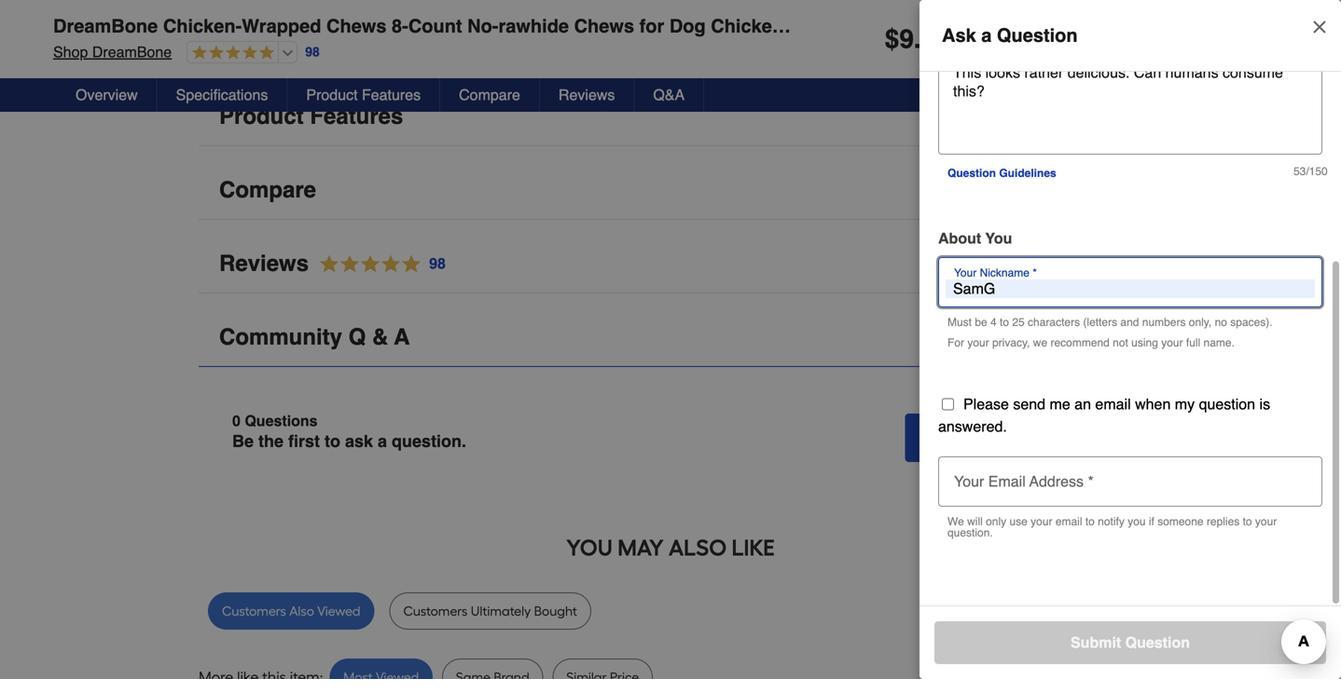 Task type: describe. For each thing, give the bounding box(es) containing it.
you
[[1128, 516, 1146, 529]]

&
[[372, 324, 388, 350]]

dreambone chicken-wrapped chews 8-count no-rawhide chews for dog chicken flavor (8-count)
[[53, 15, 933, 37]]

recommend
[[1051, 337, 1110, 350]]

question guidelines button
[[938, 155, 1066, 192]]

customers also viewed
[[222, 604, 360, 620]]

guidelines
[[999, 167, 1056, 180]]

customers for customers ultimately bought
[[403, 604, 468, 620]]

the
[[258, 432, 284, 451]]

0 vertical spatial ask
[[942, 25, 976, 46]]

53
[[1294, 165, 1306, 178]]

email inside the we will only use your email to notify you if someone replies to your question.
[[1056, 516, 1082, 529]]

/150
[[1306, 165, 1328, 178]]

4.9 stars image containing 98
[[309, 252, 447, 277]]

shop
[[53, 43, 88, 61]]

first
[[288, 432, 320, 451]]

ask a question button
[[905, 414, 1109, 463]]

must
[[948, 316, 972, 329]]

ultimately
[[471, 604, 531, 620]]

about
[[938, 230, 981, 247]]

question. inside 0 questions be the first to ask a question.
[[392, 432, 466, 451]]

1 horizontal spatial also
[[669, 535, 727, 562]]

submit
[[1071, 635, 1121, 652]]

0 vertical spatial compare button
[[440, 78, 540, 112]]

chicken
[[711, 15, 784, 37]]

when
[[1135, 396, 1171, 413]]

may
[[618, 535, 664, 562]]

reviews button
[[540, 78, 635, 112]]

0
[[232, 413, 241, 430]]

use
[[1010, 516, 1028, 529]]

0 horizontal spatial product
[[219, 103, 304, 129]]

chicken-
[[163, 15, 242, 37]]

1 vertical spatial compare
[[219, 177, 316, 203]]

is
[[1260, 396, 1270, 413]]

shop dreambone
[[53, 43, 172, 61]]

product features for product features button under dog
[[219, 103, 403, 129]]

my
[[1175, 396, 1195, 413]]

9
[[899, 24, 914, 54]]

(letters
[[1083, 316, 1117, 329]]

an
[[1075, 396, 1091, 413]]

name.
[[1204, 337, 1235, 350]]

no-
[[467, 15, 499, 37]]

numbers
[[1142, 316, 1186, 329]]

chevron down image
[[1103, 255, 1122, 273]]

questions
[[245, 413, 318, 430]]

0 vertical spatial 4.9 stars image
[[188, 45, 274, 62]]

characters
[[1028, 316, 1080, 329]]

53 /150
[[1294, 165, 1328, 178]]

to inside 0 questions be the first to ask a question.
[[325, 432, 340, 451]]

1 vertical spatial compare button
[[199, 161, 1143, 220]]

25
[[1012, 316, 1025, 329]]

This looks rather delicious. Can humans consume this? text field
[[946, 63, 1315, 145]]

1 horizontal spatial product
[[306, 86, 358, 104]]

answered.
[[938, 418, 1007, 436]]

be
[[232, 432, 254, 451]]

overview button
[[57, 78, 157, 112]]

replies
[[1207, 516, 1240, 529]]

Please send me an email when my question is answered. checkbox
[[942, 399, 954, 411]]

bought
[[534, 604, 577, 620]]

(8-
[[850, 15, 873, 37]]

spaces).
[[1230, 316, 1273, 329]]

1 vertical spatial you
[[566, 535, 613, 562]]

ask a question inside button
[[953, 429, 1061, 447]]

reviews inside button
[[559, 86, 615, 104]]

count)
[[873, 15, 933, 37]]

customers ultimately bought
[[403, 604, 577, 620]]

1 chews from the left
[[326, 15, 387, 37]]

question guidelines
[[948, 167, 1056, 180]]

notify
[[1098, 516, 1125, 529]]

only
[[986, 516, 1007, 529]]

to right the "replies"
[[1243, 516, 1252, 529]]

like
[[732, 535, 775, 562]]

0 vertical spatial dreambone
[[53, 15, 158, 37]]

to inside must be 4 to 25 characters (letters and numbers only, no spaces). for your privacy, we recommend not using your full name.
[[1000, 316, 1009, 329]]

dog
[[670, 15, 706, 37]]

ask inside button
[[953, 429, 980, 447]]

be
[[975, 316, 987, 329]]



Task type: vqa. For each thing, say whether or not it's contained in the screenshot.
Hart & Harlow Lockseam 3-in 28-in to 48-in White Steel Single Curtain Rod image
no



Task type: locate. For each thing, give the bounding box(es) containing it.
1 customers from the left
[[222, 604, 286, 620]]

1 vertical spatial email
[[1056, 516, 1082, 529]]

your right the "replies"
[[1255, 516, 1277, 529]]

q
[[349, 324, 366, 350]]

chews
[[326, 15, 387, 37], [574, 15, 634, 37]]

no
[[1215, 316, 1227, 329]]

a
[[394, 324, 410, 350]]

1 vertical spatial 4.9 stars image
[[309, 252, 447, 277]]

specifications button up q&a
[[199, 14, 1143, 73]]

question. inside the we will only use your email to notify you if someone replies to your question.
[[948, 527, 993, 540]]

0 horizontal spatial question.
[[392, 432, 466, 451]]

dreambone up shop dreambone
[[53, 15, 158, 37]]

please
[[963, 396, 1009, 413]]

4.9 stars image down chicken-
[[188, 45, 274, 62]]

submit question
[[1071, 635, 1190, 652]]

0 vertical spatial you
[[985, 230, 1012, 247]]

your left the full
[[1161, 337, 1183, 350]]

a right ask
[[378, 432, 387, 451]]

1 vertical spatial specifications button
[[157, 78, 288, 112]]

0 horizontal spatial customers
[[222, 604, 286, 620]]

must be 4 to 25 characters (letters and numbers only, no spaces). for your privacy, we recommend not using your full name.
[[948, 316, 1273, 350]]

customers for customers also viewed
[[222, 604, 286, 620]]

you may also like
[[566, 535, 775, 562]]

1 vertical spatial question.
[[948, 527, 993, 540]]

2 customers from the left
[[403, 604, 468, 620]]

your right use
[[1031, 516, 1053, 529]]

q&a
[[653, 86, 685, 104]]

to left notify
[[1085, 516, 1095, 529]]

using
[[1132, 337, 1158, 350]]

not
[[1113, 337, 1128, 350]]

your down be
[[968, 337, 989, 350]]

for
[[639, 15, 664, 37]]

None text field
[[946, 457, 1315, 498]]

me
[[1050, 396, 1070, 413]]

0 vertical spatial specifications
[[219, 30, 371, 55]]

you
[[985, 230, 1012, 247], [566, 535, 613, 562]]

close image
[[1310, 18, 1329, 36]]

0 horizontal spatial chews
[[326, 15, 387, 37]]

1 horizontal spatial chews
[[574, 15, 634, 37]]

viewed
[[317, 604, 360, 620]]

for
[[948, 337, 964, 350]]

.
[[914, 24, 921, 54]]

1 vertical spatial specifications
[[176, 86, 268, 104]]

you left may
[[566, 535, 613, 562]]

0 horizontal spatial reviews
[[219, 251, 309, 276]]

email left notify
[[1056, 516, 1082, 529]]

0 horizontal spatial also
[[289, 604, 314, 620]]

1 horizontal spatial compare
[[459, 86, 520, 104]]

reviews left q&a
[[559, 86, 615, 104]]

4.9 stars image up &
[[309, 252, 447, 277]]

we
[[1033, 337, 1048, 350]]

someone
[[1158, 516, 1204, 529]]

0 vertical spatial ask a question
[[942, 25, 1078, 46]]

product features for product features button below 8- on the top left
[[306, 86, 421, 104]]

2 chews from the left
[[574, 15, 634, 37]]

1 horizontal spatial customers
[[403, 604, 468, 620]]

None text field
[[946, 280, 1315, 298]]

also
[[669, 535, 727, 562], [289, 604, 314, 620]]

reviews
[[559, 86, 615, 104], [219, 251, 309, 276]]

count
[[408, 15, 462, 37]]

a inside 0 questions be the first to ask a question.
[[378, 432, 387, 451]]

compare
[[459, 86, 520, 104], [219, 177, 316, 203]]

1 horizontal spatial you
[[985, 230, 1012, 247]]

ask a question right .
[[942, 25, 1078, 46]]

also left 'like'
[[669, 535, 727, 562]]

chews left 8- on the top left
[[326, 15, 387, 37]]

flavor
[[789, 15, 845, 37]]

privacy,
[[992, 337, 1030, 350]]

0 vertical spatial reviews
[[559, 86, 615, 104]]

features for product features button below 8- on the top left
[[362, 86, 421, 104]]

ask
[[345, 432, 373, 451]]

ask right .
[[942, 25, 976, 46]]

dreambone
[[53, 15, 158, 37], [92, 43, 172, 61]]

2 horizontal spatial 98
[[921, 24, 950, 54]]

question. left use
[[948, 527, 993, 540]]

0 vertical spatial question.
[[392, 432, 466, 451]]

4.9 stars image
[[188, 45, 274, 62], [309, 252, 447, 277]]

a
[[981, 25, 992, 46], [984, 429, 993, 447], [378, 432, 387, 451]]

only,
[[1189, 316, 1212, 329]]

$
[[885, 24, 899, 54]]

reviews up community
[[219, 251, 309, 276]]

0 horizontal spatial 98
[[305, 44, 320, 59]]

q&a button
[[635, 78, 704, 112]]

1 horizontal spatial 98
[[429, 255, 446, 272]]

0 vertical spatial also
[[669, 535, 727, 562]]

chews left for
[[574, 15, 634, 37]]

product features button down dog
[[199, 88, 1143, 146]]

email
[[1095, 396, 1131, 413], [1056, 516, 1082, 529]]

a down please on the bottom of page
[[984, 429, 993, 447]]

ask down 'please send me an email when my question is answered.' option
[[953, 429, 980, 447]]

1 vertical spatial ask
[[953, 429, 980, 447]]

a inside ask a question button
[[984, 429, 993, 447]]

1 horizontal spatial email
[[1095, 396, 1131, 413]]

8-
[[392, 15, 408, 37]]

about you
[[938, 230, 1012, 247]]

to right 4 in the right of the page
[[1000, 316, 1009, 329]]

full
[[1186, 337, 1201, 350]]

question
[[1199, 396, 1255, 413]]

0 vertical spatial email
[[1095, 396, 1131, 413]]

product
[[306, 86, 358, 104], [219, 103, 304, 129]]

dreambone up overview button
[[92, 43, 172, 61]]

community
[[219, 324, 342, 350]]

specifications button down chicken-
[[157, 78, 288, 112]]

if
[[1149, 516, 1155, 529]]

ask a question down please on the bottom of page
[[953, 429, 1061, 447]]

a right .
[[981, 25, 992, 46]]

community q & a button
[[199, 309, 1143, 367]]

product features
[[306, 86, 421, 104], [219, 103, 403, 129]]

we
[[948, 516, 964, 529]]

customers left viewed
[[222, 604, 286, 620]]

product features button down 8- on the top left
[[288, 78, 440, 112]]

$ 9 . 98
[[885, 24, 950, 54]]

wrapped
[[242, 15, 321, 37]]

community q & a
[[219, 324, 410, 350]]

ask
[[942, 25, 976, 46], [953, 429, 980, 447]]

rawhide
[[498, 15, 569, 37]]

0 questions be the first to ask a question.
[[232, 413, 466, 451]]

and
[[1121, 316, 1139, 329]]

also left viewed
[[289, 604, 314, 620]]

1 horizontal spatial question.
[[948, 527, 993, 540]]

submit question button
[[935, 622, 1326, 665]]

1 horizontal spatial reviews
[[559, 86, 615, 104]]

please send me an email when my question is answered.
[[938, 396, 1270, 436]]

4
[[991, 316, 997, 329]]

chevron up image
[[1103, 328, 1122, 347]]

0 vertical spatial compare
[[459, 86, 520, 104]]

1 horizontal spatial 4.9 stars image
[[309, 252, 447, 277]]

email right an
[[1095, 396, 1131, 413]]

specifications button
[[199, 14, 1143, 73], [157, 78, 288, 112]]

question
[[997, 25, 1078, 46], [948, 167, 996, 180], [997, 429, 1061, 447], [1125, 635, 1190, 652]]

1 vertical spatial ask a question
[[953, 429, 1061, 447]]

to
[[1000, 316, 1009, 329], [325, 432, 340, 451], [1085, 516, 1095, 529], [1243, 516, 1252, 529]]

1 vertical spatial reviews
[[219, 251, 309, 276]]

your
[[968, 337, 989, 350], [1161, 337, 1183, 350], [1031, 516, 1053, 529], [1255, 516, 1277, 529]]

question.
[[392, 432, 466, 451], [948, 527, 993, 540]]

0 horizontal spatial compare
[[219, 177, 316, 203]]

we will only use your email to notify you if someone replies to your question.
[[948, 516, 1277, 540]]

features
[[362, 86, 421, 104], [310, 103, 403, 129]]

customers
[[222, 604, 286, 620], [403, 604, 468, 620]]

ask a question
[[942, 25, 1078, 46], [953, 429, 1061, 447]]

0 horizontal spatial email
[[1056, 516, 1082, 529]]

0 vertical spatial specifications button
[[199, 14, 1143, 73]]

question. right ask
[[392, 432, 466, 451]]

specifications
[[219, 30, 371, 55], [176, 86, 268, 104]]

1 vertical spatial also
[[289, 604, 314, 620]]

send
[[1013, 396, 1046, 413]]

1 vertical spatial dreambone
[[92, 43, 172, 61]]

0 horizontal spatial you
[[566, 535, 613, 562]]

overview
[[76, 86, 138, 104]]

you right about
[[985, 230, 1012, 247]]

to left ask
[[325, 432, 340, 451]]

features for product features button under dog
[[310, 103, 403, 129]]

customers left ultimately
[[403, 604, 468, 620]]

0 horizontal spatial 4.9 stars image
[[188, 45, 274, 62]]

will
[[967, 516, 983, 529]]

email inside please send me an email when my question is answered.
[[1095, 396, 1131, 413]]



